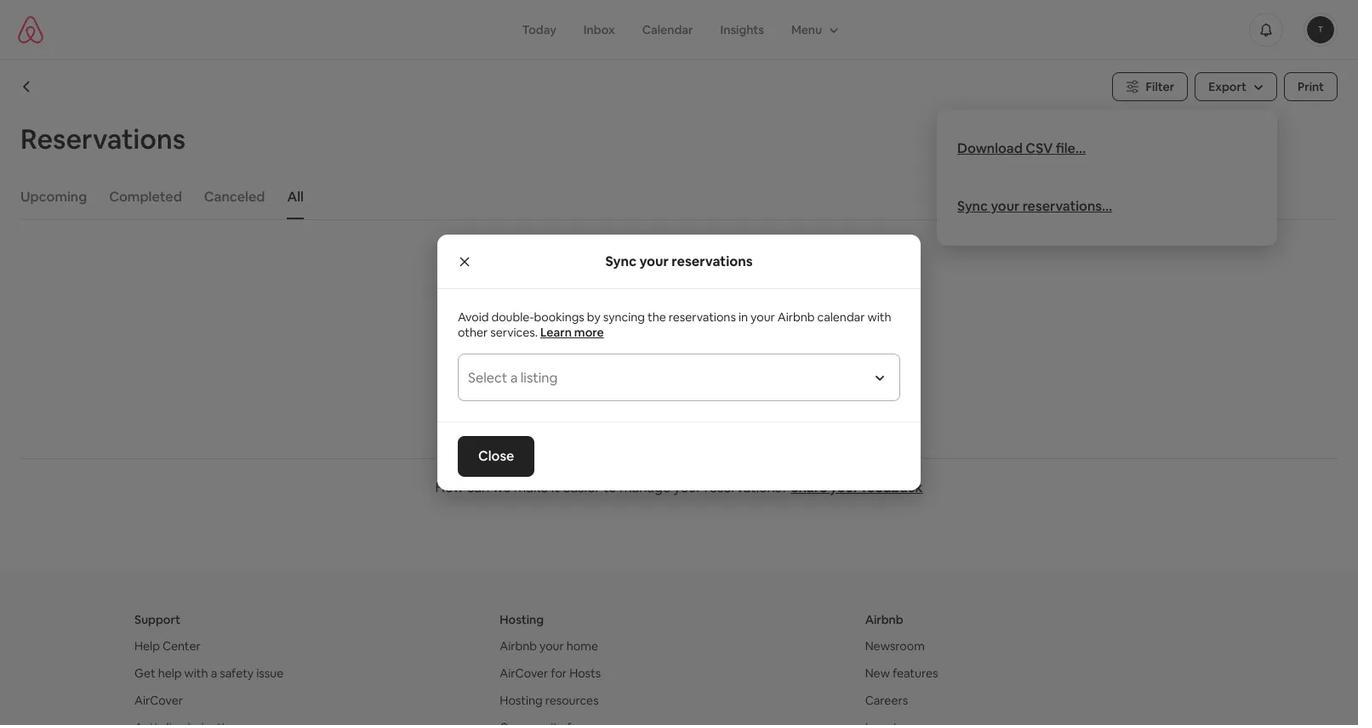 Task type: locate. For each thing, give the bounding box(es) containing it.
filter button
[[1112, 72, 1188, 101]]

careers link
[[865, 694, 908, 709]]

group
[[778, 13, 850, 46]]

Select a listing text field
[[468, 354, 859, 387]]

features
[[893, 666, 938, 682]]

aircover for aircover for hosts
[[500, 666, 548, 682]]

for
[[551, 666, 567, 682]]

0 horizontal spatial with
[[184, 666, 208, 682]]

0 horizontal spatial sync
[[605, 252, 637, 270]]

home
[[567, 639, 598, 654]]

newsroom
[[865, 639, 925, 654]]

hosting
[[500, 613, 544, 628], [500, 694, 543, 709]]

bookings
[[534, 310, 584, 325]]

it
[[551, 479, 560, 497]]

your up aircover for hosts link
[[540, 639, 564, 654]]

1 vertical spatial airbnb
[[865, 613, 903, 628]]

airbnb
[[778, 310, 815, 325], [865, 613, 903, 628], [500, 639, 537, 654]]

all
[[287, 188, 304, 206]]

help center link
[[134, 639, 201, 654]]

aircover left for
[[500, 666, 548, 682]]

how
[[435, 479, 464, 497]]

reservations up you have no reservations
[[669, 310, 736, 325]]

reservations
[[672, 252, 753, 270], [669, 310, 736, 325], [679, 329, 770, 349]]

your right in
[[751, 310, 775, 325]]

today
[[522, 22, 556, 37]]

0 vertical spatial airbnb
[[778, 310, 815, 325]]

hosting down aircover for hosts link
[[500, 694, 543, 709]]

1 horizontal spatial aircover
[[500, 666, 548, 682]]

your right 'manage'
[[674, 479, 702, 497]]

aircover
[[500, 666, 548, 682], [134, 694, 183, 709]]

manage
[[620, 479, 671, 497]]

upcoming button
[[12, 180, 96, 214]]

sync your reservations… button
[[957, 197, 1112, 215]]

1 vertical spatial reservations
[[669, 310, 736, 325]]

airbnb left calendar at the top of the page
[[778, 310, 815, 325]]

share
[[791, 479, 827, 497]]

0 vertical spatial aircover
[[500, 666, 548, 682]]

2 vertical spatial airbnb
[[500, 639, 537, 654]]

1 horizontal spatial sync
[[957, 197, 988, 215]]

sync inside sync your reservations dialog
[[605, 252, 637, 270]]

sync your reservations…
[[957, 197, 1112, 215]]

can
[[467, 479, 489, 497]]

learn more link
[[540, 325, 604, 340]]

new features
[[865, 666, 938, 682]]

inbox
[[584, 22, 615, 37]]

0 vertical spatial reservations
[[672, 252, 753, 270]]

get help with a safety issue
[[134, 666, 284, 682]]

double-
[[491, 310, 534, 325]]

your right share
[[830, 479, 859, 497]]

sync up syncing
[[605, 252, 637, 270]]

sync for sync your reservations…
[[957, 197, 988, 215]]

download csv file… button
[[957, 140, 1086, 157]]

2 vertical spatial reservations
[[679, 329, 770, 349]]

1 vertical spatial sync
[[605, 252, 637, 270]]

center
[[162, 639, 201, 654]]

airbnb your home link
[[500, 639, 598, 654]]

1 horizontal spatial with
[[868, 310, 891, 325]]

calendar
[[817, 310, 865, 325]]

in
[[739, 310, 748, 325]]

airbnb up newsroom link
[[865, 613, 903, 628]]

hosting for hosting resources
[[500, 694, 543, 709]]

airbnb up aircover for hosts link
[[500, 639, 537, 654]]

0 vertical spatial sync
[[957, 197, 988, 215]]

1 vertical spatial aircover
[[134, 694, 183, 709]]

2 hosting from the top
[[500, 694, 543, 709]]

sync
[[957, 197, 988, 215], [605, 252, 637, 270]]

0 vertical spatial with
[[868, 310, 891, 325]]

aircover down help
[[134, 694, 183, 709]]

tab list containing upcoming
[[12, 175, 1338, 220]]

sync for sync your reservations
[[605, 252, 637, 270]]

reservations
[[20, 122, 186, 157]]

calendar link
[[629, 13, 707, 46]]

sync your reservations dialog
[[437, 235, 921, 491]]

sync down download
[[957, 197, 988, 215]]

aircover for aircover link
[[134, 694, 183, 709]]

0 vertical spatial hosting
[[500, 613, 544, 628]]

your up the in the top of the page
[[639, 252, 669, 270]]

by
[[587, 310, 601, 325]]

with left a
[[184, 666, 208, 682]]

with
[[868, 310, 891, 325], [184, 666, 208, 682]]

safety
[[220, 666, 254, 682]]

0 horizontal spatial airbnb
[[500, 639, 537, 654]]

more
[[574, 325, 604, 340]]

print button
[[1284, 72, 1338, 101]]

have
[[619, 329, 654, 349]]

airbnb for airbnb your home
[[500, 639, 537, 654]]

today link
[[509, 13, 570, 46]]

1 vertical spatial hosting
[[500, 694, 543, 709]]

1 hosting from the top
[[500, 613, 544, 628]]

aircover link
[[134, 694, 183, 709]]

with inside avoid double-bookings by syncing the reservations in your airbnb calendar with other services.
[[868, 310, 891, 325]]

download
[[957, 140, 1023, 157]]

calendar
[[642, 22, 693, 37]]

with right calendar at the top of the page
[[868, 310, 891, 325]]

you have no reservations
[[588, 329, 770, 349]]

we
[[492, 479, 511, 497]]

aircover for hosts
[[500, 666, 601, 682]]

reservations down in
[[679, 329, 770, 349]]

2 horizontal spatial airbnb
[[865, 613, 903, 628]]

upcoming
[[20, 188, 87, 206]]

insights
[[720, 22, 764, 37]]

to
[[603, 479, 617, 497]]

make
[[514, 479, 548, 497]]

tab list
[[12, 175, 1338, 220]]

1 horizontal spatial airbnb
[[778, 310, 815, 325]]

0 horizontal spatial aircover
[[134, 694, 183, 709]]

your
[[991, 197, 1020, 215], [639, 252, 669, 270], [751, 310, 775, 325], [674, 479, 702, 497], [830, 479, 859, 497], [540, 639, 564, 654]]

help
[[134, 639, 160, 654]]

hosting up airbnb your home link
[[500, 613, 544, 628]]

reservations up in
[[672, 252, 753, 270]]



Task type: vqa. For each thing, say whether or not it's contained in the screenshot.
Dec
no



Task type: describe. For each thing, give the bounding box(es) containing it.
share your feedback button
[[791, 479, 923, 497]]

1 vertical spatial with
[[184, 666, 208, 682]]

insights link
[[707, 13, 778, 46]]

print
[[1298, 79, 1324, 94]]

hosts
[[569, 666, 601, 682]]

go back image
[[20, 80, 34, 94]]

reservations…
[[1023, 197, 1112, 215]]

help
[[158, 666, 182, 682]]

all button
[[279, 180, 312, 214]]

sync your reservations
[[605, 252, 753, 270]]

how can we make it easier to manage your reservations? share your feedback
[[435, 479, 923, 497]]

get
[[134, 666, 155, 682]]

get help with a safety issue link
[[134, 666, 284, 682]]

canceled
[[204, 188, 265, 206]]

careers
[[865, 694, 908, 709]]

avoid double-bookings by syncing the reservations in your airbnb calendar with other services.
[[458, 310, 891, 340]]

export
[[1209, 79, 1247, 94]]

learn more
[[540, 325, 604, 340]]

your down download
[[991, 197, 1020, 215]]

hosting resources link
[[500, 694, 599, 709]]

easier
[[563, 479, 600, 497]]

new
[[865, 666, 890, 682]]

feedback
[[862, 479, 923, 497]]

no
[[657, 329, 676, 349]]

airbnb your home
[[500, 639, 598, 654]]

export button
[[1195, 72, 1277, 101]]

reservations?
[[704, 479, 788, 497]]

airbnb for airbnb
[[865, 613, 903, 628]]

avoid
[[458, 310, 489, 325]]

a
[[211, 666, 217, 682]]

newsroom link
[[865, 639, 925, 654]]

the
[[648, 310, 666, 325]]

close
[[478, 448, 514, 465]]

hosting resources
[[500, 694, 599, 709]]

resources
[[545, 694, 599, 709]]

canceled button
[[196, 180, 273, 214]]

completed button
[[101, 180, 190, 214]]

your inside avoid double-bookings by syncing the reservations in your airbnb calendar with other services.
[[751, 310, 775, 325]]

learn
[[540, 325, 572, 340]]

filter
[[1146, 79, 1175, 94]]

airbnb inside avoid double-bookings by syncing the reservations in your airbnb calendar with other services.
[[778, 310, 815, 325]]

support
[[134, 613, 180, 628]]

new features link
[[865, 666, 938, 682]]

file…
[[1056, 140, 1086, 157]]

you
[[588, 329, 616, 349]]

inbox link
[[570, 13, 629, 46]]

issue
[[256, 666, 284, 682]]

download csv file…
[[957, 140, 1086, 157]]

reservations inside avoid double-bookings by syncing the reservations in your airbnb calendar with other services.
[[669, 310, 736, 325]]

close button
[[458, 437, 535, 477]]

syncing
[[603, 310, 645, 325]]

hosting for hosting
[[500, 613, 544, 628]]

aircover for hosts link
[[500, 666, 601, 682]]

completed
[[109, 188, 182, 206]]

services.
[[490, 325, 538, 340]]

other
[[458, 325, 488, 340]]

csv
[[1026, 140, 1053, 157]]

help center
[[134, 639, 201, 654]]



